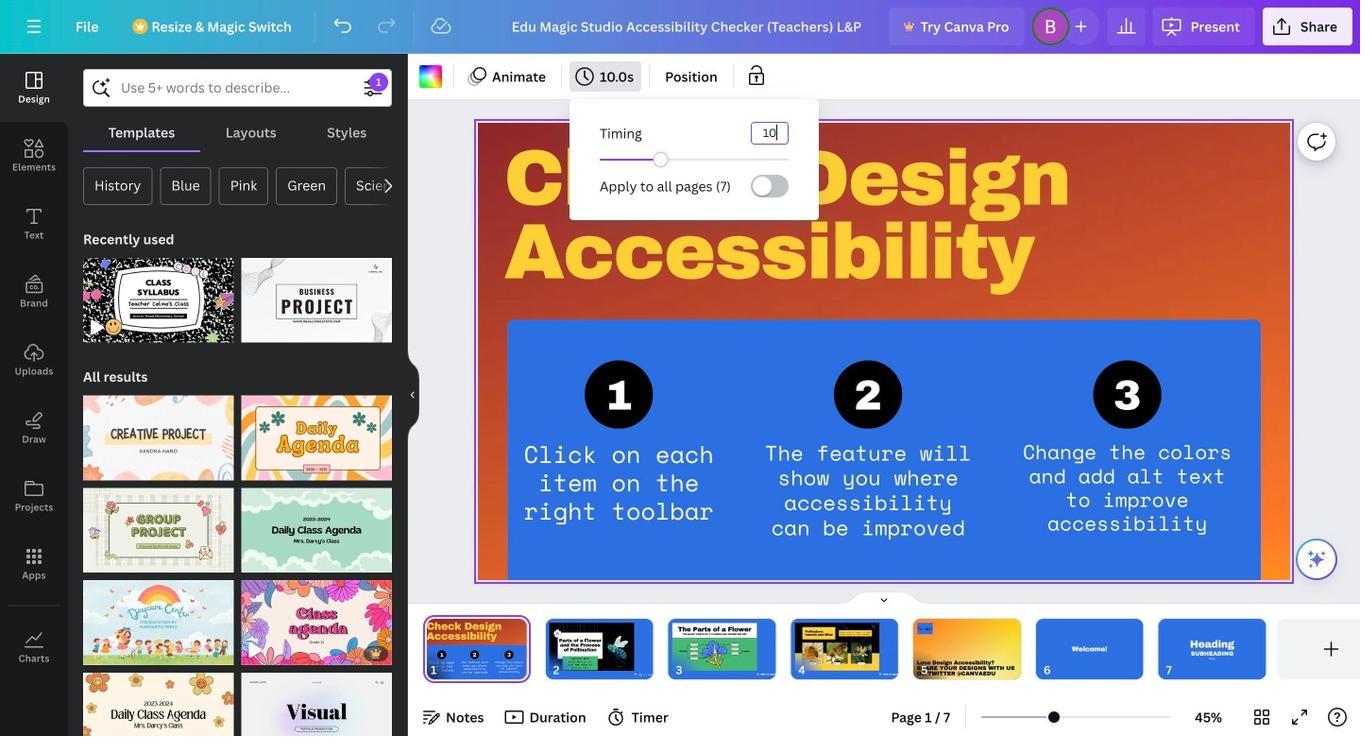 Task type: describe. For each thing, give the bounding box(es) containing it.
main menu bar
[[0, 0, 1361, 54]]

hide pages image
[[839, 591, 930, 606]]

orange groovy retro daily agenda presentation group
[[241, 384, 392, 481]]

colorful watercolor creative project presentation group
[[83, 384, 234, 481]]

gradient minimal portfolio proposal presentation group
[[241, 661, 392, 736]]

grey minimalist business project presentation group
[[241, 247, 392, 343]]

blue green colorful daycare center presentation group
[[83, 569, 234, 665]]

colorful floral illustrative class agenda presentation group
[[241, 569, 392, 665]]

canva assistant image
[[1306, 548, 1329, 571]]

hide image
[[407, 350, 420, 440]]



Task type: locate. For each thing, give the bounding box(es) containing it.
colorful scrapbook nostalgia class syllabus blank education presentation group
[[83, 247, 234, 343]]

Design title text field
[[497, 8, 882, 45]]

side panel tab list
[[0, 54, 68, 681]]

page 1 image
[[423, 619, 531, 679]]

orange and yellow retro flower power daily class agenda template group
[[83, 661, 234, 736]]

green colorful cute aesthetic group project presentation group
[[83, 477, 234, 573]]

Page title text field
[[445, 661, 453, 679]]

no colour image
[[420, 65, 442, 88]]

-- text field
[[752, 123, 788, 144]]

Use 5+ words to describe... search field
[[121, 70, 354, 106]]

Zoom button
[[1179, 702, 1240, 732]]

multicolor clouds daily class agenda template group
[[241, 477, 392, 573]]



Task type: vqa. For each thing, say whether or not it's contained in the screenshot.
"Orange Groovy Retro Daily Agenda Presentation" Group
yes



